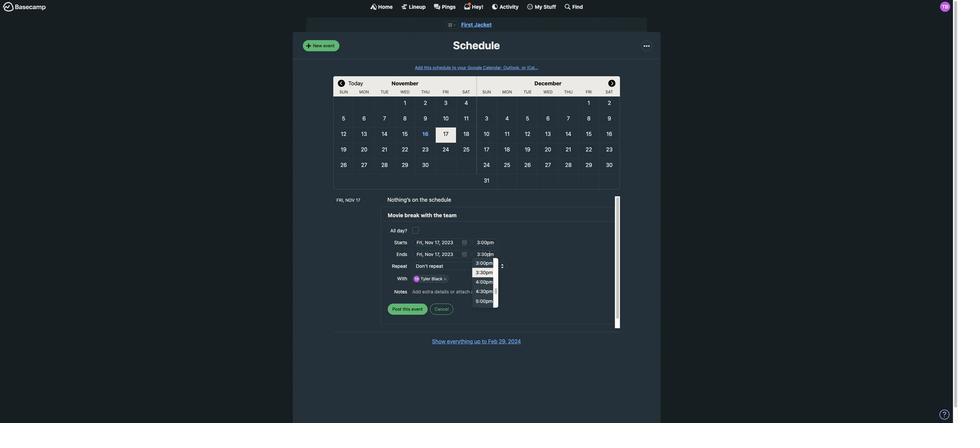 Task type: describe. For each thing, give the bounding box(es) containing it.
3:30pm
[[476, 270, 493, 276]]

4:00pm
[[476, 280, 493, 285]]

cancel button
[[430, 304, 453, 315]]

With text field
[[449, 275, 608, 284]]

to for up
[[482, 339, 487, 345]]

or
[[522, 65, 526, 70]]

lineup link
[[401, 3, 426, 10]]

0 vertical spatial schedule
[[433, 65, 451, 70]]

switch accounts image
[[3, 2, 46, 12]]

home link
[[370, 3, 393, 10]]

post this event
[[392, 307, 423, 312]]

sat for november
[[463, 90, 470, 95]]

×
[[444, 277, 447, 282]]

my stuff
[[535, 4, 556, 10]]

your
[[457, 65, 466, 70]]

find
[[572, 4, 583, 10]]

up
[[474, 339, 481, 345]]

5:30pm
[[476, 308, 493, 314]]

fri, nov 17
[[337, 198, 360, 203]]

fri for december
[[586, 90, 592, 95]]

jacket
[[474, 22, 492, 28]]

wed for december
[[543, 90, 553, 95]]

tyler
[[421, 277, 430, 282]]

5:00pm link
[[472, 297, 493, 307]]

4:30pm link
[[472, 288, 493, 297]]

4:00pm link
[[472, 278, 493, 288]]

to for schedule
[[452, 65, 456, 70]]

all
[[390, 228, 396, 234]]

hey! button
[[464, 2, 483, 10]]

home
[[378, 4, 393, 10]]

choose date… field for ends
[[412, 251, 471, 259]]

sun for december
[[482, 90, 491, 95]]

2:30pm
[[476, 251, 493, 257]]

2 pick a time… field from the top
[[472, 251, 498, 259]]

pings
[[442, 4, 456, 10]]

3:30pm link
[[472, 268, 493, 278]]

tyler black image
[[940, 2, 950, 12]]

tyler black ×
[[421, 277, 447, 282]]

× link
[[442, 277, 448, 282]]

schedule
[[453, 39, 500, 52]]

nothing's
[[387, 197, 411, 203]]

ical…
[[527, 65, 538, 70]]

sat for december
[[606, 90, 613, 95]]

first jacket link
[[461, 22, 492, 28]]

29,
[[499, 339, 507, 345]]

outlook,
[[503, 65, 521, 70]]

with
[[397, 276, 407, 282]]

nov
[[345, 198, 355, 203]]

new event link
[[303, 40, 339, 51]]

1 pick a time… field from the top
[[472, 239, 498, 247]]

activity
[[500, 4, 519, 10]]

post this event button
[[388, 304, 428, 315]]

find button
[[564, 3, 583, 10]]



Task type: vqa. For each thing, say whether or not it's contained in the screenshot.
the ×
yes



Task type: locate. For each thing, give the bounding box(es) containing it.
sat
[[463, 90, 470, 95], [606, 90, 613, 95]]

add this schedule to your google calendar, outlook, or ical…
[[415, 65, 538, 70]]

this right post
[[403, 307, 410, 312]]

2024
[[508, 339, 521, 345]]

to right up
[[482, 339, 487, 345]]

1 wed from the left
[[400, 90, 410, 95]]

1 vertical spatial choose date… field
[[412, 251, 471, 259]]

stuff
[[544, 4, 556, 10]]

0 horizontal spatial thu
[[421, 90, 430, 95]]

notes
[[394, 289, 407, 295]]

this inside button
[[403, 307, 410, 312]]

sun
[[339, 90, 348, 95], [482, 90, 491, 95]]

2 mon from the left
[[502, 90, 512, 95]]

tue for november
[[381, 90, 389, 95]]

1 sat from the left
[[463, 90, 470, 95]]

starts
[[394, 240, 407, 246]]

1 horizontal spatial tue
[[524, 90, 532, 95]]

show        everything      up to        feb 29, 2024 button
[[432, 338, 521, 346]]

schedule
[[433, 65, 451, 70], [429, 197, 451, 203]]

post
[[392, 307, 402, 312]]

0 horizontal spatial sun
[[339, 90, 348, 95]]

add
[[415, 65, 423, 70]]

today link
[[348, 76, 363, 90]]

1 choose date… field from the top
[[412, 239, 471, 247]]

new event
[[313, 43, 335, 48]]

wed for november
[[400, 90, 410, 95]]

repeat
[[392, 264, 407, 269]]

0 vertical spatial pick a time… field
[[472, 239, 498, 247]]

this for add
[[424, 65, 432, 70]]

pick a time… field up 3:00pm
[[472, 251, 498, 259]]

0 horizontal spatial this
[[403, 307, 410, 312]]

new
[[313, 43, 322, 48]]

schedule left your
[[433, 65, 451, 70]]

sun for november
[[339, 90, 348, 95]]

0 horizontal spatial to
[[452, 65, 456, 70]]

this
[[424, 65, 432, 70], [403, 307, 410, 312]]

sun down calendar,
[[482, 90, 491, 95]]

tue down or
[[524, 90, 532, 95]]

show
[[432, 339, 446, 345]]

4:30pm
[[476, 289, 493, 295]]

november
[[392, 80, 419, 87]]

show        everything      up to        feb 29, 2024
[[432, 339, 521, 345]]

5:00pm
[[476, 299, 493, 304]]

my
[[535, 4, 542, 10]]

cancel
[[435, 307, 449, 312]]

fri for november
[[443, 90, 449, 95]]

1 horizontal spatial to
[[482, 339, 487, 345]]

december
[[535, 80, 562, 87]]

tue
[[381, 90, 389, 95], [524, 90, 532, 95]]

tue right today link
[[381, 90, 389, 95]]

0 horizontal spatial wed
[[400, 90, 410, 95]]

fri
[[443, 90, 449, 95], [586, 90, 592, 95]]

Choose date… field
[[412, 239, 471, 247], [412, 251, 471, 259]]

Notes text field
[[412, 286, 608, 298]]

all day?
[[390, 228, 407, 234]]

google
[[468, 65, 482, 70]]

this for post
[[403, 307, 410, 312]]

1 thu from the left
[[421, 90, 430, 95]]

calendar,
[[483, 65, 502, 70]]

2 wed from the left
[[543, 90, 553, 95]]

0 horizontal spatial mon
[[359, 90, 369, 95]]

wed
[[400, 90, 410, 95], [543, 90, 553, 95]]

2 thu from the left
[[564, 90, 573, 95]]

everything
[[447, 339, 473, 345]]

mon down today
[[359, 90, 369, 95]]

0 horizontal spatial event
[[323, 43, 335, 48]]

fri,
[[337, 198, 344, 203]]

1 horizontal spatial fri
[[586, 90, 592, 95]]

on
[[412, 197, 418, 203]]

1 horizontal spatial thu
[[564, 90, 573, 95]]

sun left today link
[[339, 90, 348, 95]]

2 sun from the left
[[482, 90, 491, 95]]

1 horizontal spatial event
[[411, 307, 423, 312]]

pings button
[[434, 3, 456, 10]]

0 horizontal spatial tue
[[381, 90, 389, 95]]

0 vertical spatial to
[[452, 65, 456, 70]]

wed down november
[[400, 90, 410, 95]]

schedule right the
[[429, 197, 451, 203]]

hey!
[[472, 4, 483, 10]]

nothing's on the schedule
[[387, 197, 451, 203]]

activity link
[[492, 3, 519, 10]]

to
[[452, 65, 456, 70], [482, 339, 487, 345]]

my stuff button
[[527, 3, 556, 10]]

this right add
[[424, 65, 432, 70]]

mon
[[359, 90, 369, 95], [502, 90, 512, 95]]

event right new
[[323, 43, 335, 48]]

main element
[[0, 0, 953, 13]]

add this schedule to your google calendar, outlook, or ical… link
[[415, 65, 538, 70]]

lineup
[[409, 4, 426, 10]]

to inside button
[[482, 339, 487, 345]]

1 horizontal spatial this
[[424, 65, 432, 70]]

2 sat from the left
[[606, 90, 613, 95]]

thu for november
[[421, 90, 430, 95]]

to left your
[[452, 65, 456, 70]]

1 horizontal spatial wed
[[543, 90, 553, 95]]

mon down outlook,
[[502, 90, 512, 95]]

first
[[461, 22, 473, 28]]

mon for november
[[359, 90, 369, 95]]

the
[[420, 197, 428, 203]]

0 horizontal spatial fri
[[443, 90, 449, 95]]

5:30pm link
[[472, 307, 493, 316]]

1 sun from the left
[[339, 90, 348, 95]]

event inside button
[[411, 307, 423, 312]]

pick a time… field up '2:30pm'
[[472, 239, 498, 247]]

2 choose date… field from the top
[[412, 251, 471, 259]]

1 vertical spatial pick a time… field
[[472, 251, 498, 259]]

black
[[432, 277, 443, 282]]

mon for december
[[502, 90, 512, 95]]

0 vertical spatial choose date… field
[[412, 239, 471, 247]]

1 tue from the left
[[381, 90, 389, 95]]

0 vertical spatial event
[[323, 43, 335, 48]]

2 fri from the left
[[586, 90, 592, 95]]

2:30pm link
[[472, 249, 493, 259]]

event
[[323, 43, 335, 48], [411, 307, 423, 312]]

17
[[356, 198, 360, 203]]

feb
[[488, 339, 497, 345]]

thu
[[421, 90, 430, 95], [564, 90, 573, 95]]

first jacket
[[461, 22, 492, 28]]

ends
[[396, 252, 407, 258]]

Pick a time… field
[[472, 239, 498, 247], [472, 251, 498, 259]]

1 vertical spatial event
[[411, 307, 423, 312]]

thu for december
[[564, 90, 573, 95]]

day?
[[397, 228, 407, 234]]

tue for december
[[524, 90, 532, 95]]

1 vertical spatial this
[[403, 307, 410, 312]]

today
[[348, 80, 363, 87]]

3:00pm link
[[472, 259, 493, 268]]

1 horizontal spatial sun
[[482, 90, 491, 95]]

1 vertical spatial to
[[482, 339, 487, 345]]

1 fri from the left
[[443, 90, 449, 95]]

0 horizontal spatial sat
[[463, 90, 470, 95]]

0 vertical spatial this
[[424, 65, 432, 70]]

1 mon from the left
[[359, 90, 369, 95]]

3:00pm
[[476, 261, 493, 266]]

1 horizontal spatial mon
[[502, 90, 512, 95]]

1 horizontal spatial sat
[[606, 90, 613, 95]]

2 tue from the left
[[524, 90, 532, 95]]

Type the name of the event… text field
[[388, 212, 608, 220]]

choose date… field for starts
[[412, 239, 471, 247]]

event right post
[[411, 307, 423, 312]]

wed down december
[[543, 90, 553, 95]]

1 vertical spatial schedule
[[429, 197, 451, 203]]



